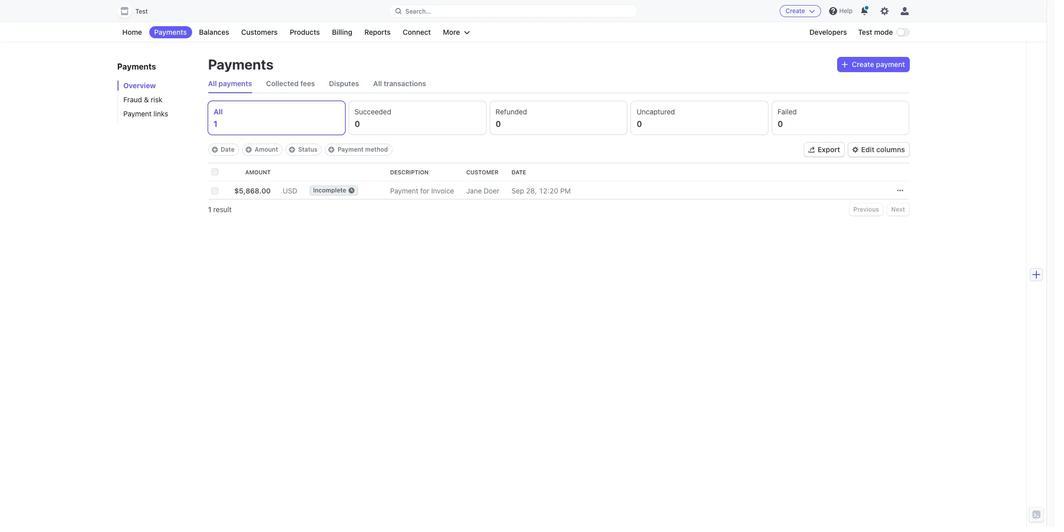 Task type: describe. For each thing, give the bounding box(es) containing it.
overview link
[[117, 81, 198, 91]]

all transactions
[[373, 79, 426, 88]]

fraud & risk
[[123, 95, 163, 104]]

all for transactions
[[373, 79, 382, 88]]

notifications image
[[861, 7, 869, 15]]

method
[[365, 146, 388, 153]]

usd link
[[283, 182, 310, 199]]

jane
[[466, 186, 482, 195]]

refunded
[[496, 107, 527, 116]]

billing
[[332, 28, 352, 36]]

jane doer
[[466, 186, 500, 195]]

customers link
[[236, 26, 283, 38]]

create payment button
[[838, 58, 909, 72]]

next button
[[888, 204, 909, 216]]

previous button
[[850, 204, 883, 216]]

home
[[122, 28, 142, 36]]

create for create payment
[[852, 60, 874, 69]]

disputes link
[[329, 75, 359, 93]]

svg image
[[842, 62, 848, 68]]

payments inside payments link
[[154, 28, 187, 36]]

usd
[[283, 186, 297, 195]]

tab list containing 1
[[208, 101, 909, 135]]

fraud & risk link
[[117, 95, 198, 105]]

home link
[[117, 26, 147, 38]]

export
[[818, 145, 840, 154]]

sep 28, 12:20 pm
[[512, 186, 571, 195]]

disputes
[[329, 79, 359, 88]]

test button
[[117, 4, 158, 18]]

1 vertical spatial amount
[[245, 169, 271, 176]]

sep
[[512, 186, 524, 195]]

products
[[290, 28, 320, 36]]

test mode
[[858, 28, 893, 36]]

customers
[[241, 28, 278, 36]]

Search… search field
[[389, 5, 637, 17]]

result
[[213, 205, 232, 214]]

collected fees link
[[266, 75, 315, 93]]

uncaptured
[[637, 107, 675, 116]]

1 vertical spatial 1
[[208, 205, 211, 214]]

transactions
[[384, 79, 426, 88]]

payments up overview
[[117, 62, 156, 71]]

refunded 0
[[496, 107, 527, 129]]

add amount image
[[246, 147, 252, 153]]

developers
[[810, 28, 847, 36]]

payments up payments at the top of page
[[208, 56, 274, 73]]

invoice
[[431, 186, 454, 195]]

collected fees
[[266, 79, 315, 88]]

payment for payment links
[[123, 109, 152, 118]]

balances link
[[194, 26, 234, 38]]

reports link
[[359, 26, 396, 38]]

overview
[[123, 81, 156, 90]]

all for 1
[[214, 107, 223, 116]]

connect link
[[398, 26, 436, 38]]

payment for invoice
[[390, 186, 454, 195]]

uncaptured 0
[[637, 107, 675, 129]]

row actions image
[[897, 188, 903, 194]]

1 result
[[208, 205, 232, 214]]

$5,868.00
[[234, 186, 271, 195]]

payment method
[[338, 146, 388, 153]]

date inside "toolbar"
[[221, 146, 235, 153]]

fraud
[[123, 95, 142, 104]]

all for payments
[[208, 79, 217, 88]]

all transactions link
[[373, 75, 426, 93]]

create payment
[[852, 60, 905, 69]]

succeeded 0
[[355, 107, 391, 129]]

products link
[[285, 26, 325, 38]]

jane doer link
[[466, 182, 512, 199]]

payment links link
[[117, 109, 198, 119]]

payments
[[219, 79, 252, 88]]

incomplete
[[313, 187, 346, 194]]



Task type: locate. For each thing, give the bounding box(es) containing it.
0 vertical spatial 1
[[214, 120, 218, 129]]

2 vertical spatial payment
[[390, 186, 419, 195]]

date up sep
[[512, 169, 526, 176]]

1 horizontal spatial payment
[[338, 146, 364, 153]]

1 vertical spatial test
[[858, 28, 873, 36]]

1 vertical spatial create
[[852, 60, 874, 69]]

payment for invoice link
[[390, 182, 466, 199]]

fees
[[300, 79, 315, 88]]

payment
[[876, 60, 905, 69]]

0 for succeeded 0
[[355, 120, 360, 129]]

reports
[[365, 28, 391, 36]]

amount up $5,868.00 link
[[245, 169, 271, 176]]

1 vertical spatial date
[[512, 169, 526, 176]]

0 vertical spatial test
[[135, 8, 148, 15]]

2 0 from the left
[[496, 120, 501, 129]]

edit
[[862, 145, 875, 154]]

Search… text field
[[389, 5, 637, 17]]

0 down uncaptured
[[637, 120, 642, 129]]

test left 'mode'
[[858, 28, 873, 36]]

0 horizontal spatial payment
[[123, 109, 152, 118]]

create inside popup button
[[852, 60, 874, 69]]

help button
[[826, 3, 857, 19]]

0 for refunded 0
[[496, 120, 501, 129]]

1 0 from the left
[[355, 120, 360, 129]]

0 vertical spatial create
[[786, 7, 805, 15]]

add payment method image
[[329, 147, 335, 153]]

all 1
[[214, 107, 223, 129]]

0 horizontal spatial test
[[135, 8, 148, 15]]

1 tab list from the top
[[208, 75, 909, 93]]

payment for payment for invoice
[[390, 186, 419, 195]]

customer
[[466, 169, 499, 176]]

edit columns button
[[848, 143, 909, 157]]

add status image
[[289, 147, 295, 153]]

more button
[[438, 26, 475, 38]]

export button
[[805, 143, 844, 157]]

2 horizontal spatial payment
[[390, 186, 419, 195]]

search…
[[406, 7, 431, 15]]

1 horizontal spatial create
[[852, 60, 874, 69]]

payment links
[[123, 109, 168, 118]]

all inside all payments link
[[208, 79, 217, 88]]

date right 'add date' image on the top of the page
[[221, 146, 235, 153]]

billing link
[[327, 26, 357, 38]]

0 horizontal spatial create
[[786, 7, 805, 15]]

0
[[355, 120, 360, 129], [496, 120, 501, 129], [637, 120, 642, 129], [778, 120, 783, 129]]

incomplete link
[[310, 182, 390, 200]]

all down all payments link
[[214, 107, 223, 116]]

test
[[135, 8, 148, 15], [858, 28, 873, 36]]

all payments
[[208, 79, 252, 88]]

payment right add payment method image
[[338, 146, 364, 153]]

all
[[208, 79, 217, 88], [373, 79, 382, 88], [214, 107, 223, 116]]

next
[[892, 206, 905, 213]]

toolbar containing date
[[208, 144, 393, 156]]

description
[[390, 169, 429, 176]]

add date image
[[212, 147, 218, 153]]

0 vertical spatial tab list
[[208, 75, 909, 93]]

create right svg icon
[[852, 60, 874, 69]]

payment
[[123, 109, 152, 118], [338, 146, 364, 153], [390, 186, 419, 195]]

Select Item checkbox
[[211, 188, 218, 195]]

developers link
[[805, 26, 852, 38]]

all inside all transactions link
[[373, 79, 382, 88]]

0 inside refunded 0
[[496, 120, 501, 129]]

2 tab list from the top
[[208, 101, 909, 135]]

failed
[[778, 107, 797, 116]]

risk
[[151, 95, 163, 104]]

all left payments at the top of page
[[208, 79, 217, 88]]

previous
[[854, 206, 879, 213]]

test inside "test" button
[[135, 8, 148, 15]]

sep 28, 12:20 pm link
[[512, 182, 893, 199]]

0 vertical spatial amount
[[255, 146, 278, 153]]

all payments link
[[208, 75, 252, 93]]

$5,868.00 link
[[234, 182, 283, 199]]

1 horizontal spatial date
[[512, 169, 526, 176]]

payment inside "toolbar"
[[338, 146, 364, 153]]

pm
[[560, 186, 571, 195]]

create up developers 'link'
[[786, 7, 805, 15]]

status
[[298, 146, 318, 153]]

amount right add amount icon at the left top of page
[[255, 146, 278, 153]]

12:20
[[539, 186, 558, 195]]

Select All checkbox
[[211, 169, 218, 176]]

0 for uncaptured 0
[[637, 120, 642, 129]]

payments link
[[149, 26, 192, 38]]

create inside 'button'
[[786, 7, 805, 15]]

for
[[420, 186, 429, 195]]

columns
[[877, 145, 905, 154]]

balances
[[199, 28, 229, 36]]

0 down succeeded
[[355, 120, 360, 129]]

0 down refunded
[[496, 120, 501, 129]]

connect
[[403, 28, 431, 36]]

help
[[840, 7, 853, 15]]

failed 0
[[778, 107, 797, 129]]

0 vertical spatial date
[[221, 146, 235, 153]]

1 horizontal spatial 1
[[214, 120, 218, 129]]

1 horizontal spatial test
[[858, 28, 873, 36]]

test up home
[[135, 8, 148, 15]]

doer
[[484, 186, 500, 195]]

payments right home
[[154, 28, 187, 36]]

1 left result
[[208, 205, 211, 214]]

0 vertical spatial payment
[[123, 109, 152, 118]]

mode
[[874, 28, 893, 36]]

1 inside all 1
[[214, 120, 218, 129]]

tab list
[[208, 75, 909, 93], [208, 101, 909, 135]]

4 0 from the left
[[778, 120, 783, 129]]

succeeded
[[355, 107, 391, 116]]

payments
[[154, 28, 187, 36], [208, 56, 274, 73], [117, 62, 156, 71]]

create for create
[[786, 7, 805, 15]]

collected
[[266, 79, 299, 88]]

0 for failed 0
[[778, 120, 783, 129]]

test for test
[[135, 8, 148, 15]]

tab list containing all payments
[[208, 75, 909, 93]]

links
[[154, 109, 168, 118]]

payment down fraud
[[123, 109, 152, 118]]

1
[[214, 120, 218, 129], [208, 205, 211, 214]]

0 horizontal spatial date
[[221, 146, 235, 153]]

more
[[443, 28, 460, 36]]

create
[[786, 7, 805, 15], [852, 60, 874, 69]]

&
[[144, 95, 149, 104]]

create button
[[780, 5, 822, 17]]

0 horizontal spatial 1
[[208, 205, 211, 214]]

1 vertical spatial payment
[[338, 146, 364, 153]]

0 inside succeeded 0
[[355, 120, 360, 129]]

0 inside the "uncaptured 0"
[[637, 120, 642, 129]]

all left transactions
[[373, 79, 382, 88]]

1 up 'add date' image on the top of the page
[[214, 120, 218, 129]]

toolbar
[[208, 144, 393, 156]]

date
[[221, 146, 235, 153], [512, 169, 526, 176]]

0 down failed
[[778, 120, 783, 129]]

amount
[[255, 146, 278, 153], [245, 169, 271, 176]]

edit columns
[[862, 145, 905, 154]]

3 0 from the left
[[637, 120, 642, 129]]

1 vertical spatial tab list
[[208, 101, 909, 135]]

test for test mode
[[858, 28, 873, 36]]

28,
[[526, 186, 537, 195]]

0 inside failed 0
[[778, 120, 783, 129]]

payment down "description" on the left top
[[390, 186, 419, 195]]

payment for payment method
[[338, 146, 364, 153]]



Task type: vqa. For each thing, say whether or not it's contained in the screenshot.
left the Payment
yes



